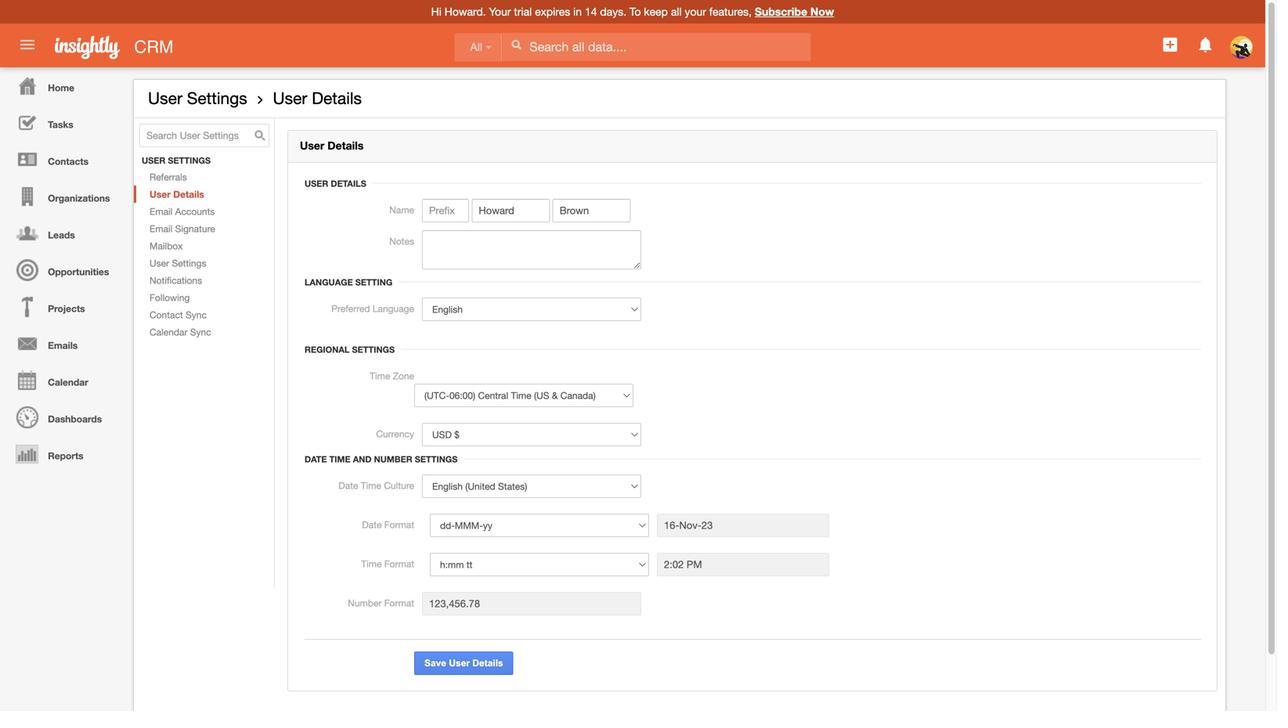 Task type: describe. For each thing, give the bounding box(es) containing it.
white image
[[511, 39, 522, 50]]

leads link
[[4, 215, 125, 251]]

save user details
[[424, 658, 503, 669]]

time format
[[361, 558, 414, 569]]

user settings
[[148, 89, 247, 108]]

settings up "search user settings" text box
[[187, 89, 247, 108]]

0 vertical spatial user settings link
[[148, 89, 247, 108]]

culture
[[384, 480, 414, 491]]

home link
[[4, 67, 125, 104]]

user
[[142, 156, 166, 166]]

time left the and
[[329, 454, 351, 464]]

date time and number settings
[[305, 454, 458, 464]]

number format
[[348, 598, 414, 609]]

settings up time zone
[[352, 345, 395, 355]]

your
[[685, 5, 706, 18]]

subscribe
[[755, 5, 808, 18]]

reports link
[[4, 435, 125, 472]]

email accounts link
[[134, 203, 274, 220]]

format for date format
[[384, 519, 414, 530]]

referrals
[[150, 172, 187, 183]]

to
[[630, 5, 641, 18]]

Search User Settings text field
[[139, 124, 269, 147]]

Last Name text field
[[553, 199, 631, 222]]

format for number format
[[384, 598, 414, 609]]

notes
[[389, 236, 414, 247]]

settings
[[168, 156, 211, 166]]

days.
[[600, 5, 627, 18]]

and
[[353, 454, 372, 464]]

mailbox
[[150, 240, 183, 251]]

currency
[[376, 428, 414, 439]]

following link
[[134, 289, 274, 306]]

preferred language
[[331, 303, 414, 314]]

notifications
[[150, 275, 202, 286]]

Search all data.... text field
[[502, 33, 811, 61]]

2 email from the top
[[150, 223, 173, 234]]

now
[[811, 5, 834, 18]]

format for time format
[[384, 558, 414, 569]]

Prefix text field
[[422, 199, 469, 222]]

1 vertical spatial language
[[373, 303, 414, 314]]

organizations
[[48, 193, 110, 204]]

regional
[[305, 345, 350, 355]]

features,
[[709, 5, 752, 18]]

expires
[[535, 5, 570, 18]]

all
[[671, 5, 682, 18]]

user settings referrals user details email accounts email signature mailbox user settings notifications following contact sync calendar sync
[[142, 156, 215, 338]]

date for date time culture
[[339, 480, 358, 491]]

language setting
[[305, 277, 393, 287]]

user details for name
[[305, 179, 366, 189]]

howard.
[[445, 5, 486, 18]]

following
[[150, 292, 190, 303]]

settings right the and
[[415, 454, 458, 464]]

subscribe now link
[[755, 5, 834, 18]]

0 vertical spatial user details link
[[273, 89, 362, 108]]

date for date time and number settings
[[305, 454, 327, 464]]

user inside button
[[449, 658, 470, 669]]

in
[[573, 5, 582, 18]]

reports
[[48, 450, 84, 461]]

trial
[[514, 5, 532, 18]]

tasks link
[[4, 104, 125, 141]]

home
[[48, 82, 74, 93]]

leads
[[48, 229, 75, 240]]

signature
[[175, 223, 215, 234]]

crm
[[134, 37, 173, 57]]

zone
[[393, 371, 414, 381]]

contact
[[150, 309, 183, 320]]

emails link
[[4, 325, 125, 362]]

1 vertical spatial number
[[348, 598, 382, 609]]

0 vertical spatial number
[[374, 454, 413, 464]]

1 vertical spatial user details link
[[134, 186, 274, 203]]

projects
[[48, 303, 85, 314]]



Task type: locate. For each thing, give the bounding box(es) containing it.
regional settings
[[305, 345, 395, 355]]

2 horizontal spatial date
[[362, 519, 382, 530]]

date down date time culture
[[362, 519, 382, 530]]

format down date format
[[384, 558, 414, 569]]

user
[[148, 89, 182, 108], [273, 89, 307, 108], [300, 139, 325, 152], [305, 179, 328, 189], [150, 189, 171, 200], [150, 258, 169, 269], [449, 658, 470, 669]]

name
[[389, 204, 414, 215]]

navigation containing home
[[0, 67, 125, 472]]

1 vertical spatial user details
[[300, 139, 364, 152]]

0 horizontal spatial language
[[305, 277, 353, 287]]

1 vertical spatial date
[[339, 480, 358, 491]]

settings inside user settings referrals user details email accounts email signature mailbox user settings notifications following contact sync calendar sync
[[172, 258, 206, 269]]

date format
[[362, 519, 414, 530]]

user settings link
[[148, 89, 247, 108], [134, 255, 274, 272]]

calendar inside user settings referrals user details email accounts email signature mailbox user settings notifications following contact sync calendar sync
[[150, 327, 188, 338]]

0 vertical spatial user details
[[273, 89, 362, 108]]

2 vertical spatial user details
[[305, 179, 366, 189]]

sync
[[186, 309, 207, 320], [190, 327, 211, 338]]

calendar down contact
[[150, 327, 188, 338]]

date time culture
[[339, 480, 414, 491]]

number
[[374, 454, 413, 464], [348, 598, 382, 609]]

date
[[305, 454, 327, 464], [339, 480, 358, 491], [362, 519, 382, 530]]

2 format from the top
[[384, 558, 414, 569]]

language down setting
[[373, 303, 414, 314]]

1 vertical spatial sync
[[190, 327, 211, 338]]

email left accounts
[[150, 206, 173, 217]]

details inside user settings referrals user details email accounts email signature mailbox user settings notifications following contact sync calendar sync
[[173, 189, 204, 200]]

contact sync link
[[134, 306, 274, 324]]

language
[[305, 277, 353, 287], [373, 303, 414, 314]]

None text field
[[422, 230, 641, 269], [657, 553, 829, 576], [422, 230, 641, 269], [657, 553, 829, 576]]

save
[[424, 658, 446, 669]]

user settings link up notifications
[[134, 255, 274, 272]]

notifications link
[[134, 272, 274, 289]]

notifications image
[[1196, 35, 1215, 54]]

user details for user details
[[300, 139, 364, 152]]

dashboards link
[[4, 399, 125, 435]]

tasks
[[48, 119, 73, 130]]

calendar
[[150, 327, 188, 338], [48, 377, 88, 388]]

0 vertical spatial calendar
[[150, 327, 188, 338]]

your
[[489, 5, 511, 18]]

preferred
[[331, 303, 370, 314]]

First Name text field
[[472, 199, 550, 222]]

0 vertical spatial date
[[305, 454, 327, 464]]

hi howard. your trial expires in 14 days. to keep all your features, subscribe now
[[431, 5, 834, 18]]

0 horizontal spatial calendar
[[48, 377, 88, 388]]

1 vertical spatial format
[[384, 558, 414, 569]]

1 email from the top
[[150, 206, 173, 217]]

contacts link
[[4, 141, 125, 178]]

sync down following link
[[186, 309, 207, 320]]

calendar up dashboards link
[[48, 377, 88, 388]]

time zone
[[370, 371, 414, 381]]

details inside button
[[473, 658, 503, 669]]

0 vertical spatial language
[[305, 277, 353, 287]]

3 format from the top
[[384, 598, 414, 609]]

None text field
[[657, 514, 829, 537], [422, 592, 641, 616], [657, 514, 829, 537], [422, 592, 641, 616]]

0 vertical spatial email
[[150, 206, 173, 217]]

0 horizontal spatial date
[[305, 454, 327, 464]]

email up mailbox
[[150, 223, 173, 234]]

user details
[[273, 89, 362, 108], [300, 139, 364, 152], [305, 179, 366, 189]]

1 vertical spatial user settings link
[[134, 255, 274, 272]]

mailbox link
[[134, 237, 274, 255]]

format
[[384, 519, 414, 530], [384, 558, 414, 569], [384, 598, 414, 609]]

2 vertical spatial date
[[362, 519, 382, 530]]

time up number format
[[361, 558, 382, 569]]

details
[[312, 89, 362, 108], [328, 139, 364, 152], [331, 179, 366, 189], [173, 189, 204, 200], [473, 658, 503, 669]]

contacts
[[48, 156, 89, 167]]

all
[[470, 41, 482, 53]]

email
[[150, 206, 173, 217], [150, 223, 173, 234]]

user details link
[[273, 89, 362, 108], [134, 186, 274, 203]]

format down culture at the bottom left
[[384, 519, 414, 530]]

time down the and
[[361, 480, 381, 491]]

language up preferred on the left of the page
[[305, 277, 353, 287]]

referrals link
[[134, 168, 274, 186]]

1 vertical spatial calendar
[[48, 377, 88, 388]]

hi
[[431, 5, 442, 18]]

opportunities link
[[4, 251, 125, 288]]

calendar sync link
[[134, 324, 274, 341]]

1 horizontal spatial calendar
[[150, 327, 188, 338]]

opportunities
[[48, 266, 109, 277]]

1 horizontal spatial language
[[373, 303, 414, 314]]

time left the 'zone'
[[370, 371, 390, 381]]

settings
[[187, 89, 247, 108], [172, 258, 206, 269], [352, 345, 395, 355], [415, 454, 458, 464]]

14
[[585, 5, 597, 18]]

0 vertical spatial format
[[384, 519, 414, 530]]

date down the and
[[339, 480, 358, 491]]

dashboards
[[48, 414, 102, 424]]

1 vertical spatial email
[[150, 223, 173, 234]]

time
[[370, 371, 390, 381], [329, 454, 351, 464], [361, 480, 381, 491], [361, 558, 382, 569]]

date for date format
[[362, 519, 382, 530]]

date left the and
[[305, 454, 327, 464]]

format down time format
[[384, 598, 414, 609]]

navigation
[[0, 67, 125, 472]]

calendar link
[[4, 362, 125, 399]]

number down time format
[[348, 598, 382, 609]]

0 vertical spatial sync
[[186, 309, 207, 320]]

1 horizontal spatial date
[[339, 480, 358, 491]]

1 format from the top
[[384, 519, 414, 530]]

accounts
[[175, 206, 215, 217]]

2 vertical spatial format
[[384, 598, 414, 609]]

setting
[[355, 277, 393, 287]]

sync down 'contact sync' link
[[190, 327, 211, 338]]

number down currency
[[374, 454, 413, 464]]

projects link
[[4, 288, 125, 325]]

organizations link
[[4, 178, 125, 215]]

user settings link up "search user settings" text box
[[148, 89, 247, 108]]

emails
[[48, 340, 78, 351]]

email signature link
[[134, 220, 274, 237]]

settings up notifications
[[172, 258, 206, 269]]

all link
[[455, 33, 502, 61]]

keep
[[644, 5, 668, 18]]

save user details button
[[414, 652, 514, 675]]



Task type: vqa. For each thing, say whether or not it's contained in the screenshot.
the middle REPORT
no



